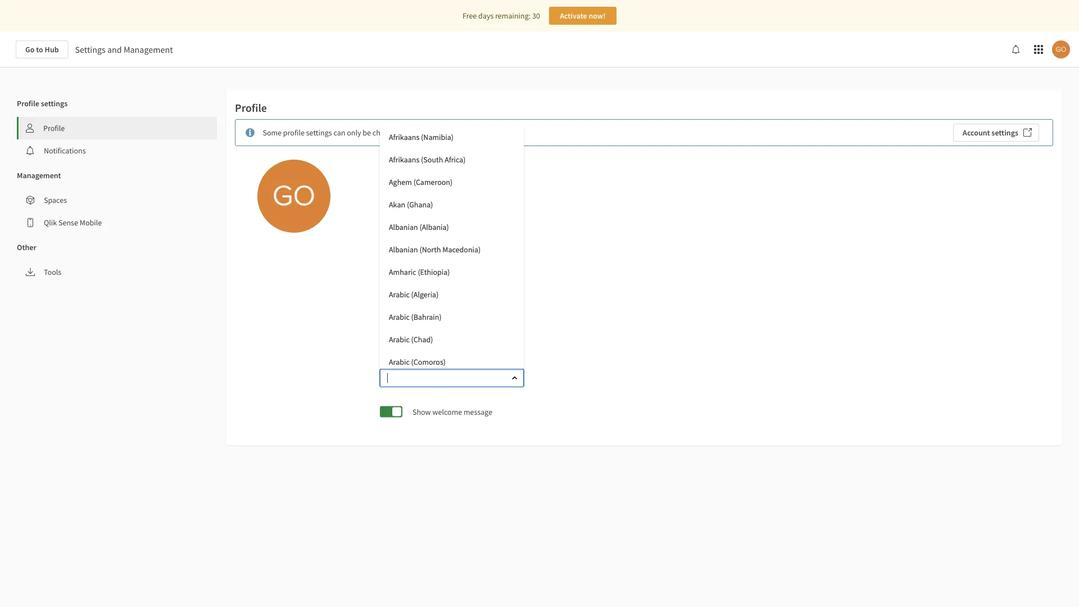Task type: locate. For each thing, give the bounding box(es) containing it.
arabic down the amharic
[[389, 289, 410, 300]]

2 albanian from the top
[[389, 244, 418, 255]]

30
[[532, 11, 540, 21]]

management up spaces
[[17, 170, 61, 180]]

0 vertical spatial albanian
[[389, 222, 418, 232]]

gary orlando image
[[1052, 40, 1070, 58], [257, 160, 330, 233]]

arabic down arabic (chad)
[[389, 357, 410, 367]]

days
[[478, 11, 494, 21]]

profile
[[17, 98, 39, 108], [235, 101, 267, 115], [43, 123, 65, 133]]

afrikaans for afrikaans (namibia)
[[389, 132, 419, 142]]

list box
[[380, 126, 524, 373]]

profile up "some"
[[235, 101, 267, 115]]

time zone
[[380, 299, 414, 309]]

1 arabic from the top
[[389, 289, 410, 300]]

tools link
[[17, 261, 217, 283]]

profile link
[[19, 117, 217, 139]]

mobile
[[80, 218, 102, 228]]

afrikaans for afrikaans (south africa)
[[389, 155, 419, 165]]

account
[[427, 128, 453, 138], [963, 128, 990, 138]]

some profile settings can only be changed in your account settings.
[[263, 128, 483, 138]]

settings inside the account settings link
[[992, 128, 1018, 138]]

afrikaans
[[389, 132, 419, 142], [389, 155, 419, 165]]

1 horizontal spatial profile
[[43, 123, 65, 133]]

settings
[[41, 98, 68, 108], [306, 128, 332, 138], [992, 128, 1018, 138], [410, 350, 436, 360]]

1 horizontal spatial management
[[124, 44, 173, 55]]

sense
[[58, 218, 78, 228]]

1 vertical spatial albanian
[[389, 244, 418, 255]]

0 horizontal spatial gary orlando image
[[257, 160, 330, 233]]

show welcome message
[[413, 407, 492, 417]]

1 albanian from the top
[[389, 222, 418, 232]]

amharic (ethiopia)
[[389, 267, 450, 277]]

albanian (north macedonia)
[[389, 244, 481, 255]]

hub
[[45, 44, 59, 55]]

(bahrain)
[[411, 312, 442, 322]]

gary
[[380, 176, 396, 188]]

aghem
[[389, 177, 412, 187]]

email orlandogary85@gmail.com
[[380, 204, 482, 230]]

preferred
[[380, 247, 411, 257]]

albanian up the amharic
[[389, 244, 418, 255]]

changed
[[373, 128, 401, 138]]

akan (ghana)
[[389, 200, 433, 210]]

profile settings
[[17, 98, 68, 108]]

albanian down email
[[389, 222, 418, 232]]

activate
[[560, 11, 587, 21]]

0 vertical spatial gary orlando image
[[1052, 40, 1070, 58]]

arabic for arabic (algeria)
[[389, 289, 410, 300]]

1 vertical spatial afrikaans
[[389, 155, 419, 165]]

alert
[[235, 119, 1053, 146]]

0 horizontal spatial account
[[427, 128, 453, 138]]

2 afrikaans from the top
[[389, 155, 419, 165]]

profile up notifications on the top
[[43, 123, 65, 133]]

(ghana)
[[407, 200, 433, 210]]

profile
[[283, 128, 305, 138]]

(namibia)
[[421, 132, 454, 142]]

albanian for albanian (albania)
[[389, 222, 418, 232]]

settings and management
[[75, 44, 173, 55]]

arabic for arabic (chad)
[[389, 334, 410, 345]]

settings
[[75, 44, 106, 55]]

management right and on the left
[[124, 44, 173, 55]]

email
[[380, 204, 399, 214]]

close image
[[511, 375, 518, 381]]

None text field
[[381, 369, 502, 387]]

arabic
[[389, 289, 410, 300], [389, 312, 410, 322], [389, 334, 410, 345], [389, 357, 410, 367]]

1 vertical spatial gary orlando image
[[257, 160, 330, 233]]

(ethiopia)
[[418, 267, 450, 277]]

tools
[[44, 267, 61, 277]]

your
[[410, 128, 425, 138]]

profile down go
[[17, 98, 39, 108]]

1 afrikaans from the top
[[389, 132, 419, 142]]

notifications link
[[17, 139, 217, 162]]

1 horizontal spatial account
[[963, 128, 990, 138]]

time
[[380, 299, 397, 309]]

akan
[[389, 200, 405, 210]]

2 arabic from the top
[[389, 312, 410, 322]]

zone
[[398, 299, 414, 309]]

management
[[124, 44, 173, 55], [17, 170, 61, 180]]

qlik sense mobile
[[44, 218, 102, 228]]

settings for account settings
[[992, 128, 1018, 138]]

0 vertical spatial afrikaans
[[389, 132, 419, 142]]

some
[[263, 128, 282, 138]]

2 horizontal spatial profile
[[235, 101, 267, 115]]

3 arabic from the top
[[389, 334, 410, 345]]

account settings link
[[953, 124, 1039, 142]]

language
[[412, 247, 443, 257]]

arabic (chad)
[[389, 334, 433, 345]]

in
[[402, 128, 409, 138]]

notifications
[[44, 146, 86, 156]]

arabic up regional
[[389, 334, 410, 345]]

1 vertical spatial management
[[17, 170, 61, 180]]

0 horizontal spatial management
[[17, 170, 61, 180]]

0 horizontal spatial profile
[[17, 98, 39, 108]]

albanian
[[389, 222, 418, 232], [389, 244, 418, 255]]

arabic (comoros)
[[389, 357, 446, 367]]

qlik sense mobile link
[[17, 211, 217, 234]]

4 arabic from the top
[[389, 357, 410, 367]]

arabic down time zone
[[389, 312, 410, 322]]



Task type: vqa. For each thing, say whether or not it's contained in the screenshot.
3 dropdown button
no



Task type: describe. For each thing, give the bounding box(es) containing it.
welcome
[[432, 407, 462, 417]]

0 vertical spatial management
[[124, 44, 173, 55]]

account settings
[[963, 128, 1018, 138]]

(north
[[420, 244, 441, 255]]

creating
[[448, 350, 475, 360]]

remaining:
[[495, 11, 531, 21]]

and
[[107, 44, 122, 55]]

apps
[[477, 350, 493, 360]]

arabic for arabic (comoros)
[[389, 357, 410, 367]]

1 horizontal spatial gary orlando image
[[1052, 40, 1070, 58]]

1 account from the left
[[427, 128, 453, 138]]

settings.
[[455, 128, 483, 138]]

now!
[[589, 11, 606, 21]]

arabic (algeria)
[[389, 289, 439, 300]]

afrikaans (south africa)
[[389, 155, 466, 165]]

show
[[413, 407, 431, 417]]

go to hub
[[25, 44, 59, 55]]

albanian for albanian (north macedonia)
[[389, 244, 418, 255]]

preferred language
[[380, 247, 443, 257]]

spaces
[[44, 195, 67, 205]]

activate now! link
[[549, 7, 617, 25]]

(algeria)
[[411, 289, 439, 300]]

regional settings for creating apps
[[380, 350, 493, 360]]

profile inside profile "link"
[[43, 123, 65, 133]]

orlandogary85@gmail.com
[[380, 219, 482, 230]]

settings for regional settings for creating apps
[[410, 350, 436, 360]]

2 account from the left
[[963, 128, 990, 138]]

list box containing afrikaans (namibia)
[[380, 126, 524, 373]]

be
[[363, 128, 371, 138]]

regional
[[380, 350, 409, 360]]

other
[[17, 242, 36, 252]]

amharic
[[389, 267, 416, 277]]

for
[[438, 350, 447, 360]]

name gary orlando
[[380, 161, 428, 188]]

(comoros)
[[411, 357, 446, 367]]

(chad)
[[411, 334, 433, 345]]

free days remaining: 30
[[463, 11, 540, 21]]

qlik
[[44, 218, 57, 228]]

can
[[334, 128, 345, 138]]

afrikaans (namibia)
[[389, 132, 454, 142]]

orlando
[[398, 176, 428, 188]]

spaces link
[[17, 189, 217, 211]]

albanian (albania)
[[389, 222, 449, 232]]

activate now!
[[560, 11, 606, 21]]

africa)
[[445, 155, 466, 165]]

settings for profile settings
[[41, 98, 68, 108]]

arabic (bahrain)
[[389, 312, 442, 322]]

to
[[36, 44, 43, 55]]

macedonia)
[[443, 244, 481, 255]]

message
[[464, 407, 492, 417]]

aghem (cameroon)
[[389, 177, 453, 187]]

go to hub link
[[16, 40, 68, 58]]

(south
[[421, 155, 443, 165]]

alert containing some profile settings can only be changed in your account settings.
[[235, 119, 1053, 146]]

name
[[380, 161, 399, 171]]

only
[[347, 128, 361, 138]]

(cameroon)
[[413, 177, 453, 187]]

go
[[25, 44, 35, 55]]

arabic for arabic (bahrain)
[[389, 312, 410, 322]]

free
[[463, 11, 477, 21]]

(albania)
[[420, 222, 449, 232]]



